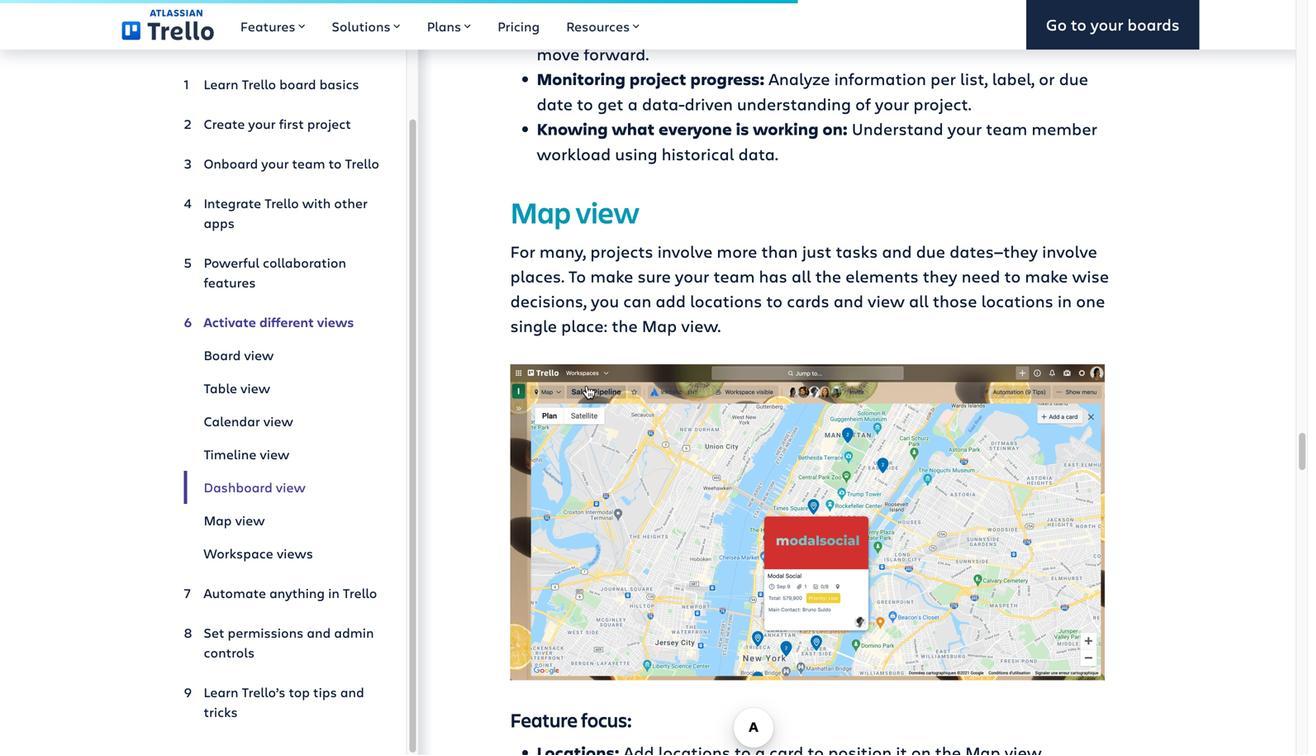 Task type: locate. For each thing, give the bounding box(es) containing it.
learn inside learn trello board basics link
[[204, 75, 239, 93]]

automate anything in trello
[[204, 585, 377, 602]]

all down they
[[909, 290, 929, 312]]

map up for
[[511, 193, 571, 232]]

in
[[1058, 290, 1072, 312], [328, 585, 340, 602]]

learn up create at the top left of the page
[[204, 75, 239, 93]]

your
[[1091, 14, 1124, 35], [876, 93, 910, 115], [248, 115, 276, 133], [948, 118, 982, 140], [262, 155, 289, 172], [675, 265, 710, 287]]

team
[[987, 118, 1028, 140], [292, 155, 325, 172], [714, 265, 755, 287]]

your up understand
[[876, 93, 910, 115]]

pricing link
[[485, 0, 553, 50]]

information
[[835, 67, 927, 90]]

views down map view link on the bottom left
[[277, 545, 313, 563]]

learn inside learn trello's top tips and tricks
[[204, 684, 239, 702]]

1 horizontal spatial all
[[909, 290, 929, 312]]

1 vertical spatial views
[[277, 545, 313, 563]]

working
[[753, 118, 819, 140]]

your inside the 'understand your team member workload using historical data.'
[[948, 118, 982, 140]]

due right or
[[1060, 67, 1089, 90]]

team for to
[[292, 155, 325, 172]]

progress:
[[691, 68, 765, 90]]

with left the other
[[302, 194, 331, 212]]

with inside integrate trello with other apps
[[302, 194, 331, 212]]

to down 'monitoring'
[[577, 93, 594, 115]]

team down label,
[[987, 118, 1028, 140]]

make up you
[[591, 265, 634, 287]]

getting
[[184, 2, 249, 28]]

1 learn from the top
[[204, 75, 239, 93]]

the down can
[[612, 315, 638, 337]]

team down first
[[292, 155, 325, 172]]

0 horizontal spatial project
[[307, 115, 351, 133]]

0 horizontal spatial due
[[917, 240, 946, 263]]

0 horizontal spatial team
[[292, 155, 325, 172]]

1 horizontal spatial locations
[[982, 290, 1054, 312]]

view for dashboard view
[[276, 479, 306, 497]]

view down 'dashboard view'
[[235, 512, 265, 530]]

2 vertical spatial team
[[714, 265, 755, 287]]

0 vertical spatial map
[[511, 193, 571, 232]]

your up add
[[675, 265, 710, 287]]

they
[[923, 265, 958, 287]]

involve
[[658, 240, 713, 263], [1043, 240, 1098, 263]]

basics
[[320, 75, 359, 93]]

onboard your team to trello
[[204, 155, 379, 172]]

0 horizontal spatial make
[[591, 265, 634, 287]]

0 vertical spatial due
[[1060, 67, 1089, 90]]

view for timeline view
[[260, 446, 290, 463]]

1 horizontal spatial views
[[317, 313, 354, 331]]

trello down the 'getting'
[[184, 28, 232, 54]]

map down dashboard
[[204, 512, 232, 530]]

and left admin
[[307, 624, 331, 642]]

1 horizontal spatial in
[[1058, 290, 1072, 312]]

2 locations from the left
[[982, 290, 1054, 312]]

view for map view
[[235, 512, 265, 530]]

locations
[[690, 290, 763, 312], [982, 290, 1054, 312]]

1 horizontal spatial due
[[1060, 67, 1089, 90]]

0 vertical spatial project
[[630, 68, 687, 90]]

team down more
[[714, 265, 755, 287]]

make left the wise
[[1026, 265, 1069, 287]]

view right board
[[244, 346, 274, 364]]

table view link
[[184, 372, 380, 405]]

view.
[[682, 315, 721, 337]]

1 involve from the left
[[658, 240, 713, 263]]

map down add
[[642, 315, 677, 337]]

to down has
[[767, 290, 783, 312]]

0 horizontal spatial all
[[792, 265, 812, 287]]

0 vertical spatial in
[[1058, 290, 1072, 312]]

1 vertical spatial team
[[292, 155, 325, 172]]

0 horizontal spatial involve
[[658, 240, 713, 263]]

map for map view
[[204, 512, 232, 530]]

projects
[[591, 240, 654, 263]]

all up cards
[[792, 265, 812, 287]]

1 horizontal spatial make
[[1026, 265, 1069, 287]]

1 horizontal spatial the
[[816, 265, 842, 287]]

view down elements
[[868, 290, 905, 312]]

views inside "link"
[[277, 545, 313, 563]]

learn for learn trello board basics
[[204, 75, 239, 93]]

you
[[591, 290, 619, 312]]

your left boards
[[1091, 14, 1124, 35]]

activate different views link
[[184, 306, 380, 339]]

team inside the 'understand your team member workload using historical data.'
[[987, 118, 1028, 140]]

2 vertical spatial map
[[204, 512, 232, 530]]

map
[[511, 193, 571, 232], [642, 315, 677, 337], [204, 512, 232, 530]]

1 horizontal spatial map
[[511, 193, 571, 232]]

0 vertical spatial learn
[[204, 75, 239, 93]]

2 horizontal spatial team
[[987, 118, 1028, 140]]

and
[[882, 240, 912, 263], [834, 290, 864, 312], [307, 624, 331, 642], [340, 684, 364, 702]]

1 horizontal spatial team
[[714, 265, 755, 287]]

project
[[630, 68, 687, 90], [307, 115, 351, 133]]

0 horizontal spatial locations
[[690, 290, 763, 312]]

map view for many, projects involve more than just tasks and due dates—they involve places. to make sure your team has all the elements they need to make wise decisions, you can add locations to cards and view all those locations in one single place: the map view.
[[511, 193, 1110, 337]]

with inside getting started with trello
[[317, 2, 357, 28]]

those
[[933, 290, 978, 312]]

make
[[591, 265, 634, 287], [1026, 265, 1069, 287]]

views right the different
[[317, 313, 354, 331]]

place:
[[561, 315, 608, 337]]

more
[[717, 240, 758, 263]]

dashboard view
[[204, 479, 306, 497]]

to right go
[[1071, 14, 1087, 35]]

dashboard view link
[[184, 471, 380, 504]]

feature focus:
[[511, 707, 632, 733]]

involve up "sure"
[[658, 240, 713, 263]]

trello inside integrate trello with other apps
[[265, 194, 299, 212]]

view
[[576, 193, 640, 232], [868, 290, 905, 312], [244, 346, 274, 364], [241, 380, 270, 397], [264, 413, 293, 430], [260, 446, 290, 463], [276, 479, 306, 497], [235, 512, 265, 530]]

0 horizontal spatial views
[[277, 545, 313, 563]]

view up calendar view
[[241, 380, 270, 397]]

cards
[[787, 290, 830, 312]]

powerful
[[204, 254, 260, 272]]

and inside learn trello's top tips and tricks
[[340, 684, 364, 702]]

timeline view
[[204, 446, 290, 463]]

of
[[856, 93, 871, 115]]

project up data-
[[630, 68, 687, 90]]

1 vertical spatial in
[[328, 585, 340, 602]]

1 vertical spatial project
[[307, 115, 351, 133]]

permissions
[[228, 624, 304, 642]]

0 vertical spatial team
[[987, 118, 1028, 140]]

on:
[[823, 118, 848, 140]]

with right started
[[317, 2, 357, 28]]

project right first
[[307, 115, 351, 133]]

0 horizontal spatial the
[[612, 315, 638, 337]]

trello up the other
[[345, 155, 379, 172]]

plans
[[427, 17, 461, 35]]

team for member
[[987, 118, 1028, 140]]

learn up "tricks"
[[204, 684, 239, 702]]

1 make from the left
[[591, 265, 634, 287]]

view up the projects
[[576, 193, 640, 232]]

understanding
[[737, 93, 852, 115]]

table
[[204, 380, 237, 397]]

powerful collaboration features link
[[184, 246, 380, 299]]

knowing
[[537, 118, 608, 140]]

due up they
[[917, 240, 946, 263]]

set permissions and admin controls link
[[184, 617, 380, 670]]

due inside the analyze information per list, label, or due date to get a data-driven understanding of your project.
[[1060, 67, 1089, 90]]

your down project.
[[948, 118, 982, 140]]

solutions
[[332, 17, 391, 35]]

workspace views
[[204, 545, 313, 563]]

and up elements
[[882, 240, 912, 263]]

set permissions and admin controls
[[204, 624, 374, 662]]

workspace views link
[[184, 537, 380, 571]]

create your first project
[[204, 115, 351, 133]]

2 horizontal spatial map
[[642, 315, 677, 337]]

integrate trello with other apps link
[[184, 187, 380, 240]]

locations up view.
[[690, 290, 763, 312]]

with
[[317, 2, 357, 28], [302, 194, 331, 212]]

view down timeline view link
[[276, 479, 306, 497]]

an image showing the map view of a trello board image
[[511, 365, 1105, 681]]

with for trello
[[302, 194, 331, 212]]

analyze information per list, label, or due date to get a data-driven understanding of your project.
[[537, 67, 1089, 115]]

view down calendar view link
[[260, 446, 290, 463]]

0 vertical spatial the
[[816, 265, 842, 287]]

map view
[[204, 512, 265, 530]]

0 horizontal spatial map
[[204, 512, 232, 530]]

tasks
[[836, 240, 878, 263]]

1 vertical spatial the
[[612, 315, 638, 337]]

apps
[[204, 214, 235, 232]]

all
[[792, 265, 812, 287], [909, 290, 929, 312]]

in right the "anything"
[[328, 585, 340, 602]]

to
[[1071, 14, 1087, 35], [577, 93, 594, 115], [329, 155, 342, 172], [1005, 265, 1021, 287], [767, 290, 783, 312]]

1 vertical spatial due
[[917, 240, 946, 263]]

anything
[[270, 585, 325, 602]]

trello left board
[[242, 75, 276, 93]]

2 learn from the top
[[204, 684, 239, 702]]

decisions,
[[511, 290, 587, 312]]

0 vertical spatial all
[[792, 265, 812, 287]]

0 horizontal spatial in
[[328, 585, 340, 602]]

board view
[[204, 346, 274, 364]]

in left 'one'
[[1058, 290, 1072, 312]]

learn trello board basics
[[204, 75, 359, 93]]

1 vertical spatial learn
[[204, 684, 239, 702]]

involve up the wise
[[1043, 240, 1098, 263]]

trello down onboard your team to trello link
[[265, 194, 299, 212]]

trello up admin
[[343, 585, 377, 602]]

1 horizontal spatial involve
[[1043, 240, 1098, 263]]

with for started
[[317, 2, 357, 28]]

label,
[[993, 67, 1035, 90]]

1 vertical spatial with
[[302, 194, 331, 212]]

monitoring
[[537, 68, 626, 90]]

and right tips
[[340, 684, 364, 702]]

locations down need
[[982, 290, 1054, 312]]

0 vertical spatial with
[[317, 2, 357, 28]]

view for map view for many, projects involve more than just tasks and due dates—they involve places. to make sure your team has all the elements they need to make wise decisions, you can add locations to cards and view all those locations in one single place: the map view.
[[576, 193, 640, 232]]

controls
[[204, 644, 255, 662]]

driven
[[685, 93, 733, 115]]

features
[[204, 274, 256, 291]]

the down just
[[816, 265, 842, 287]]

add
[[656, 290, 686, 312]]

or
[[1039, 67, 1055, 90]]

view down table view link on the left of the page
[[264, 413, 293, 430]]



Task type: describe. For each thing, give the bounding box(es) containing it.
getting started with trello link
[[184, 2, 380, 61]]

pricing
[[498, 17, 540, 35]]

monitoring project progress:
[[537, 68, 765, 90]]

everyone
[[659, 118, 732, 140]]

knowing what everyone is working on:
[[537, 118, 848, 140]]

trello inside learn trello board basics link
[[242, 75, 276, 93]]

wise
[[1073, 265, 1110, 287]]

places.
[[511, 265, 565, 287]]

solutions button
[[319, 0, 414, 50]]

automate
[[204, 585, 266, 602]]

admin
[[334, 624, 374, 642]]

and inside set permissions and admin controls
[[307, 624, 331, 642]]

0 vertical spatial views
[[317, 313, 354, 331]]

dates—they
[[950, 240, 1039, 263]]

in inside map view for many, projects involve more than just tasks and due dates—they involve places. to make sure your team has all the elements they need to make wise decisions, you can add locations to cards and view all those locations in one single place: the map view.
[[1058, 290, 1072, 312]]

feature
[[511, 707, 578, 733]]

trello inside onboard your team to trello link
[[345, 155, 379, 172]]

2 make from the left
[[1026, 265, 1069, 287]]

board
[[280, 75, 316, 93]]

understand
[[852, 118, 944, 140]]

board
[[204, 346, 241, 364]]

activate
[[204, 313, 256, 331]]

single
[[511, 315, 557, 337]]

features
[[241, 17, 296, 35]]

page progress progress bar
[[0, 0, 798, 3]]

trello inside automate anything in trello link
[[343, 585, 377, 602]]

your inside map view for many, projects involve more than just tasks and due dates—they involve places. to make sure your team has all the elements they need to make wise decisions, you can add locations to cards and view all those locations in one single place: the map view.
[[675, 265, 710, 287]]

is
[[736, 118, 749, 140]]

than
[[762, 240, 798, 263]]

table view
[[204, 380, 270, 397]]

calendar view
[[204, 413, 293, 430]]

your inside "link"
[[1091, 14, 1124, 35]]

to down dates—they
[[1005, 265, 1021, 287]]

learn trello's top tips and tricks
[[204, 684, 364, 721]]

boards
[[1128, 14, 1180, 35]]

can
[[624, 290, 652, 312]]

to inside the analyze information per list, label, or due date to get a data-driven understanding of your project.
[[577, 93, 594, 115]]

integrate
[[204, 194, 261, 212]]

2 involve from the left
[[1043, 240, 1098, 263]]

focus:
[[581, 707, 632, 733]]

due inside map view for many, projects involve more than just tasks and due dates—they involve places. to make sure your team has all the elements they need to make wise decisions, you can add locations to cards and view all those locations in one single place: the map view.
[[917, 240, 946, 263]]

team inside map view for many, projects involve more than just tasks and due dates—they involve places. to make sure your team has all the elements they need to make wise decisions, you can add locations to cards and view all those locations in one single place: the map view.
[[714, 265, 755, 287]]

workload
[[537, 143, 611, 165]]

a
[[628, 93, 638, 115]]

just
[[803, 240, 832, 263]]

date
[[537, 93, 573, 115]]

one
[[1077, 290, 1106, 312]]

automate anything in trello link
[[184, 577, 380, 610]]

analyze
[[769, 67, 831, 90]]

activate different views
[[204, 313, 354, 331]]

dashboard
[[204, 479, 273, 497]]

historical
[[662, 143, 735, 165]]

understand your team member workload using historical data.
[[537, 118, 1098, 165]]

to
[[569, 265, 586, 287]]

features button
[[227, 0, 319, 50]]

data.
[[739, 143, 779, 165]]

top
[[289, 684, 310, 702]]

what
[[612, 118, 655, 140]]

plans button
[[414, 0, 485, 50]]

trello inside getting started with trello
[[184, 28, 232, 54]]

to inside "link"
[[1071, 14, 1087, 35]]

1 horizontal spatial project
[[630, 68, 687, 90]]

learn trello board basics link
[[184, 68, 380, 101]]

your left first
[[248, 115, 276, 133]]

using
[[615, 143, 658, 165]]

integrate trello with other apps
[[204, 194, 368, 232]]

1 vertical spatial map
[[642, 315, 677, 337]]

learn for learn trello's top tips and tricks
[[204, 684, 239, 702]]

1 vertical spatial all
[[909, 290, 929, 312]]

list,
[[961, 67, 989, 90]]

timeline
[[204, 446, 257, 463]]

your inside the analyze information per list, label, or due date to get a data-driven understanding of your project.
[[876, 93, 910, 115]]

go to your boards
[[1047, 14, 1180, 35]]

map for map view for many, projects involve more than just tasks and due dates—they involve places. to make sure your team has all the elements they need to make wise decisions, you can add locations to cards and view all those locations in one single place: the map view.
[[511, 193, 571, 232]]

resources button
[[553, 0, 653, 50]]

getting started with trello
[[184, 2, 357, 54]]

go
[[1047, 14, 1067, 35]]

map view link
[[184, 504, 380, 537]]

your down create your first project
[[262, 155, 289, 172]]

resources
[[567, 17, 630, 35]]

sure
[[638, 265, 671, 287]]

get
[[598, 93, 624, 115]]

go to your boards link
[[1027, 0, 1200, 50]]

learn trello's top tips and tricks link
[[184, 676, 380, 729]]

for
[[511, 240, 536, 263]]

view for board view
[[244, 346, 274, 364]]

create your first project link
[[184, 107, 380, 141]]

calendar view link
[[184, 405, 380, 438]]

powerful collaboration features
[[204, 254, 346, 291]]

has
[[759, 265, 788, 287]]

per
[[931, 67, 957, 90]]

project.
[[914, 93, 972, 115]]

view for table view
[[241, 380, 270, 397]]

workspace
[[204, 545, 274, 563]]

1 locations from the left
[[690, 290, 763, 312]]

elements
[[846, 265, 919, 287]]

atlassian trello image
[[122, 9, 214, 40]]

different
[[260, 313, 314, 331]]

and right cards
[[834, 290, 864, 312]]

first
[[279, 115, 304, 133]]

started
[[252, 2, 314, 28]]

project inside "create your first project" link
[[307, 115, 351, 133]]

to up the other
[[329, 155, 342, 172]]

view for calendar view
[[264, 413, 293, 430]]

onboard your team to trello link
[[184, 147, 380, 180]]

trello's
[[242, 684, 286, 702]]



Task type: vqa. For each thing, say whether or not it's contained in the screenshot.
left Map
yes



